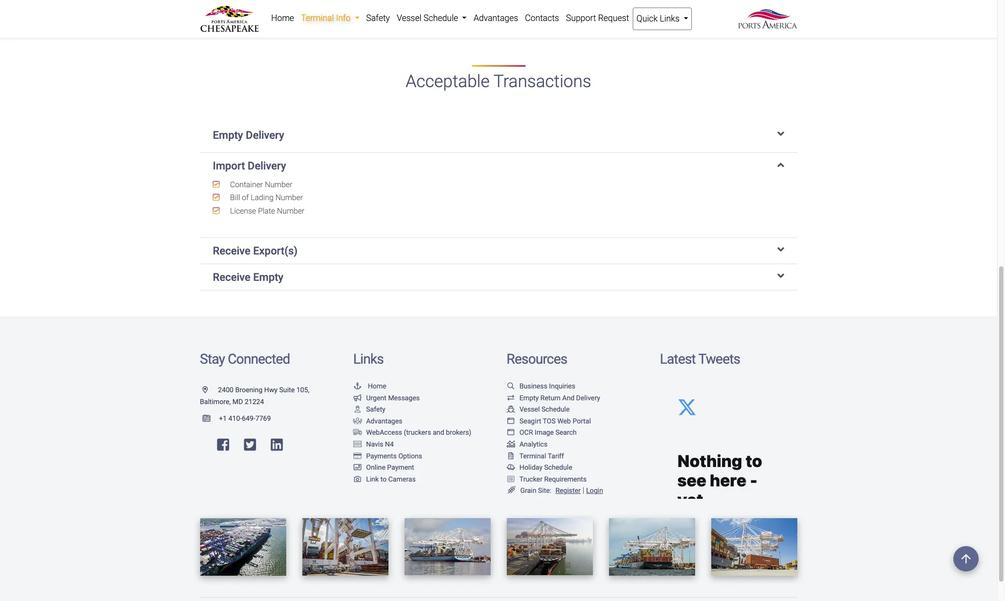 Task type: vqa. For each thing, say whether or not it's contained in the screenshot.
search image
yes



Task type: describe. For each thing, give the bounding box(es) containing it.
navis n4 link
[[353, 440, 394, 449]]

angle down image for delivery
[[778, 129, 785, 139]]

analytics image
[[507, 442, 516, 448]]

web
[[558, 417, 571, 425]]

16:00 pm daily.
[[540, 15, 597, 25]]

0 horizontal spatial vessel schedule link
[[394, 8, 471, 29]]

twitter square image
[[244, 438, 256, 452]]

and for (truckers
[[433, 429, 445, 437]]

0 horizontal spatial vessel
[[397, 13, 422, 23]]

acceptable
[[406, 71, 490, 92]]

+1 410-649-7769
[[219, 415, 271, 423]]

inquiries
[[549, 382, 576, 390]]

quick links link
[[633, 8, 693, 30]]

pm
[[563, 15, 576, 25]]

empty delivery link
[[213, 129, 785, 141]]

map marker alt image
[[203, 387, 217, 394]]

import
[[213, 159, 245, 172]]

urgent
[[366, 394, 387, 402]]

user hard hat image
[[353, 407, 362, 414]]

0 horizontal spatial advantages link
[[353, 417, 403, 425]]

register
[[556, 487, 581, 495]]

receiving
[[534, 2, 567, 12]]

exchange image
[[507, 395, 516, 402]]

link
[[366, 475, 379, 483]]

0 horizontal spatial home
[[271, 13, 294, 23]]

login
[[587, 487, 604, 495]]

2400 broening hwy suite 105, baltimore, md 21224
[[200, 386, 310, 406]]

1 safety from the top
[[366, 13, 390, 23]]

2 vertical spatial delivery
[[577, 394, 601, 402]]

camera image
[[353, 476, 362, 483]]

driver
[[764, 2, 786, 12]]

angle down image for delivery
[[778, 159, 785, 170]]

105,
[[297, 386, 310, 394]]

bill
[[230, 193, 240, 203]]

company
[[695, 2, 731, 12]]

seagirt tos web portal link
[[507, 417, 591, 425]]

search image
[[507, 383, 516, 390]]

hwy
[[264, 386, 278, 394]]

browser image for ocr
[[507, 430, 516, 437]]

tab list containing empty delivery
[[200, 118, 798, 291]]

register link
[[554, 487, 581, 495]]

terminal info
[[301, 13, 353, 23]]

grain
[[521, 487, 537, 495]]

payments options link
[[353, 452, 423, 460]]

ocr
[[520, 429, 533, 437]]

support
[[566, 13, 596, 23]]

portal
[[573, 417, 591, 425]]

access
[[660, 15, 688, 25]]

trucker requirements
[[520, 475, 587, 483]]

trucking company & truck driver access -
[[660, 2, 786, 25]]

reefer receiving and delivering cutoff is
[[507, 2, 622, 25]]

online payment
[[366, 464, 414, 472]]

connected
[[228, 351, 290, 367]]

hand receiving image
[[353, 418, 362, 425]]

analytics
[[520, 440, 548, 449]]

support request link
[[563, 8, 633, 29]]

trucking
[[660, 2, 693, 12]]

webaccess
[[366, 429, 402, 437]]

daily.
[[578, 15, 597, 25]]

1 horizontal spatial advantages link
[[471, 8, 522, 29]]

1 horizontal spatial advantages
[[474, 13, 519, 23]]

safety link for terminal info link
[[363, 8, 394, 29]]

649-
[[242, 415, 256, 423]]

urgent messages
[[366, 394, 420, 402]]

home link for urgent messages link
[[353, 382, 387, 390]]

seagirt
[[520, 417, 542, 425]]

payments options
[[366, 452, 423, 460]]

tweets
[[699, 351, 741, 367]]

import delivery
[[213, 159, 286, 172]]

analytics link
[[507, 440, 548, 449]]

terminal info link
[[298, 8, 363, 29]]

+1
[[219, 415, 227, 423]]

terminal tariff link
[[507, 452, 564, 460]]

0 vertical spatial number
[[265, 180, 293, 189]]

receive for receive export(s)
[[213, 245, 251, 258]]

transactions
[[494, 71, 592, 92]]

ship image
[[507, 407, 516, 414]]

cameras
[[389, 475, 416, 483]]

angle down image for empty
[[778, 271, 785, 282]]

receive empty link
[[213, 271, 785, 284]]

bullhorn image
[[353, 395, 362, 402]]

business
[[520, 382, 548, 390]]

business inquiries
[[520, 382, 576, 390]]

broening
[[235, 386, 263, 394]]

webaccess (truckers and brokers)
[[366, 429, 472, 437]]

1 vertical spatial vessel schedule link
[[507, 406, 570, 414]]

anchor image
[[353, 383, 362, 390]]

1 vertical spatial home
[[368, 382, 387, 390]]

bill of lading number
[[228, 193, 303, 203]]

0 horizontal spatial advantages
[[366, 417, 403, 425]]

return
[[541, 394, 561, 402]]

cutoff
[[507, 15, 529, 25]]

schedule for the bottom vessel schedule link
[[542, 406, 570, 414]]

&
[[733, 2, 739, 12]]

grain site: register | login
[[521, 486, 604, 496]]

container number
[[228, 180, 293, 189]]

7769
[[256, 415, 271, 423]]

holiday
[[520, 464, 543, 472]]

empty return and delivery
[[520, 394, 601, 402]]

1 vertical spatial number
[[276, 193, 303, 203]]

2400
[[218, 386, 234, 394]]

of
[[242, 193, 249, 203]]

go to top image
[[954, 547, 979, 572]]

online payment link
[[353, 464, 414, 472]]

truck
[[741, 2, 762, 12]]



Task type: locate. For each thing, give the bounding box(es) containing it.
safety right the info
[[366, 13, 390, 23]]

suite
[[279, 386, 295, 394]]

linkedin image
[[271, 438, 283, 452]]

home left terminal info
[[271, 13, 294, 23]]

and up support
[[569, 2, 583, 12]]

1 vertical spatial home link
[[353, 382, 387, 390]]

trucker
[[520, 475, 543, 483]]

angle down image
[[778, 159, 785, 170], [778, 245, 785, 255]]

receive for receive empty
[[213, 271, 251, 284]]

safety link right the info
[[363, 8, 394, 29]]

receive export(s) link
[[213, 245, 785, 258]]

truck container image
[[353, 430, 362, 437]]

receive up receive empty
[[213, 245, 251, 258]]

1 vertical spatial vessel schedule
[[520, 406, 570, 414]]

credit card image
[[353, 453, 362, 460]]

reefer
[[507, 2, 531, 12]]

2 vertical spatial empty
[[520, 394, 539, 402]]

2 angle down image from the top
[[778, 245, 785, 255]]

acceptable transactions
[[406, 71, 592, 92]]

safety link
[[363, 8, 394, 29], [353, 406, 386, 414]]

angle down image inside receive empty link
[[778, 271, 785, 282]]

0 vertical spatial schedule
[[424, 13, 458, 23]]

browser image inside ocr image search link
[[507, 430, 516, 437]]

tos
[[543, 417, 556, 425]]

list alt image
[[507, 476, 516, 483]]

safety
[[366, 13, 390, 23], [366, 406, 386, 414]]

2 vertical spatial schedule
[[545, 464, 573, 472]]

0 vertical spatial angle down image
[[778, 159, 785, 170]]

contacts link
[[522, 8, 563, 29]]

stay connected
[[200, 351, 290, 367]]

empty for empty return and delivery
[[520, 394, 539, 402]]

1 horizontal spatial vessel schedule link
[[507, 406, 570, 414]]

0 vertical spatial home link
[[268, 8, 298, 29]]

0 horizontal spatial empty
[[213, 129, 243, 141]]

1 vertical spatial advantages
[[366, 417, 403, 425]]

number up the license plate number
[[276, 193, 303, 203]]

tab list
[[200, 118, 798, 291]]

1 horizontal spatial terminal
[[520, 452, 547, 460]]

delivery for empty delivery
[[246, 129, 284, 141]]

license
[[230, 207, 256, 216]]

0 horizontal spatial home link
[[268, 8, 298, 29]]

contacts
[[525, 13, 560, 23]]

0 vertical spatial empty
[[213, 129, 243, 141]]

tariff
[[548, 452, 564, 460]]

1 horizontal spatial vessel schedule
[[520, 406, 570, 414]]

export(s)
[[253, 245, 298, 258]]

0 vertical spatial safety link
[[363, 8, 394, 29]]

0 horizontal spatial and
[[433, 429, 445, 437]]

options
[[399, 452, 423, 460]]

1 vertical spatial safety link
[[353, 406, 386, 414]]

terminal tariff
[[520, 452, 564, 460]]

1 horizontal spatial empty
[[253, 271, 284, 284]]

facebook square image
[[217, 438, 229, 452]]

1 horizontal spatial home
[[368, 382, 387, 390]]

and left brokers)
[[433, 429, 445, 437]]

quick links
[[637, 13, 682, 24]]

delivery right and
[[577, 394, 601, 402]]

delivering
[[586, 2, 622, 12]]

1 horizontal spatial links
[[660, 13, 680, 24]]

empty return and delivery link
[[507, 394, 601, 402]]

16:00
[[540, 15, 561, 25]]

0 horizontal spatial vessel schedule
[[397, 13, 461, 23]]

credit card front image
[[353, 465, 362, 472]]

1 angle down image from the top
[[778, 159, 785, 170]]

0 vertical spatial browser image
[[507, 418, 516, 425]]

link to cameras link
[[353, 475, 416, 483]]

login link
[[587, 487, 604, 495]]

1 horizontal spatial home link
[[353, 382, 387, 390]]

1 angle down image from the top
[[778, 129, 785, 139]]

baltimore,
[[200, 398, 231, 406]]

0 vertical spatial advantages link
[[471, 8, 522, 29]]

and
[[569, 2, 583, 12], [433, 429, 445, 437]]

license plate number
[[228, 207, 305, 216]]

latest tweets
[[660, 351, 741, 367]]

advantages link up webaccess
[[353, 417, 403, 425]]

links down trucking
[[660, 13, 680, 24]]

holiday schedule link
[[507, 464, 573, 472]]

1 vertical spatial links
[[353, 351, 384, 367]]

1 vertical spatial delivery
[[248, 159, 286, 172]]

plate
[[258, 207, 275, 216]]

empty delivery
[[213, 129, 284, 141]]

empty down export(s)
[[253, 271, 284, 284]]

angle down image inside empty delivery link
[[778, 129, 785, 139]]

1 vertical spatial browser image
[[507, 430, 516, 437]]

terminal down analytics at bottom
[[520, 452, 547, 460]]

payments
[[366, 452, 397, 460]]

payment
[[387, 464, 414, 472]]

home up urgent
[[368, 382, 387, 390]]

home link
[[268, 8, 298, 29], [353, 382, 387, 390]]

1 vertical spatial terminal
[[520, 452, 547, 460]]

0 vertical spatial vessel
[[397, 13, 422, 23]]

0 vertical spatial angle down image
[[778, 129, 785, 139]]

to
[[381, 475, 387, 483]]

home link for terminal info link
[[268, 8, 298, 29]]

phone office image
[[203, 416, 219, 423]]

seagirt tos web portal
[[520, 417, 591, 425]]

import delivery link
[[213, 159, 785, 172]]

online
[[366, 464, 386, 472]]

support request
[[566, 13, 630, 23]]

home link left terminal info
[[268, 8, 298, 29]]

angle down image
[[778, 129, 785, 139], [778, 271, 785, 282]]

0 vertical spatial delivery
[[246, 129, 284, 141]]

delivery up container number
[[248, 159, 286, 172]]

empty down business
[[520, 394, 539, 402]]

1 vertical spatial angle down image
[[778, 245, 785, 255]]

1 horizontal spatial vessel
[[520, 406, 540, 414]]

www.emodal.com link
[[695, 15, 764, 25]]

1 browser image from the top
[[507, 418, 516, 425]]

0 horizontal spatial links
[[353, 351, 384, 367]]

1 vertical spatial schedule
[[542, 406, 570, 414]]

file invoice image
[[507, 453, 516, 460]]

2 vertical spatial number
[[277, 207, 305, 216]]

advantages link
[[471, 8, 522, 29], [353, 417, 403, 425]]

advantages link left 'is'
[[471, 8, 522, 29]]

2 safety from the top
[[366, 406, 386, 414]]

1 vertical spatial receive
[[213, 271, 251, 284]]

wheat image
[[507, 487, 517, 495]]

links up "anchor" image
[[353, 351, 384, 367]]

and inside reefer receiving and delivering cutoff is
[[569, 2, 583, 12]]

vessel
[[397, 13, 422, 23], [520, 406, 540, 414]]

1 vertical spatial angle down image
[[778, 271, 785, 282]]

empty for empty delivery
[[213, 129, 243, 141]]

info
[[336, 13, 351, 23]]

0 vertical spatial vessel schedule link
[[394, 8, 471, 29]]

2 horizontal spatial empty
[[520, 394, 539, 402]]

search
[[556, 429, 577, 437]]

number right plate
[[277, 207, 305, 216]]

0 vertical spatial and
[[569, 2, 583, 12]]

empty up import
[[213, 129, 243, 141]]

browser image for seagirt
[[507, 418, 516, 425]]

webaccess (truckers and brokers) link
[[353, 429, 472, 437]]

terminal left the info
[[301, 13, 334, 23]]

container storage image
[[353, 442, 362, 448]]

n4
[[385, 440, 394, 449]]

safety link down urgent
[[353, 406, 386, 414]]

1 horizontal spatial and
[[569, 2, 583, 12]]

stay
[[200, 351, 225, 367]]

safety link for urgent messages link
[[353, 406, 386, 414]]

21224
[[245, 398, 264, 406]]

-
[[690, 15, 692, 25]]

home
[[271, 13, 294, 23], [368, 382, 387, 390]]

site:
[[539, 487, 552, 495]]

+1 410-649-7769 link
[[200, 415, 271, 423]]

request
[[599, 13, 630, 23]]

safety down urgent
[[366, 406, 386, 414]]

lading
[[251, 193, 274, 203]]

angle down image for export(s)
[[778, 245, 785, 255]]

schedule for "holiday schedule" link
[[545, 464, 573, 472]]

number
[[265, 180, 293, 189], [276, 193, 303, 203], [277, 207, 305, 216]]

and
[[563, 394, 575, 402]]

1 vertical spatial safety
[[366, 406, 386, 414]]

0 vertical spatial vessel schedule
[[397, 13, 461, 23]]

terminal for terminal info
[[301, 13, 334, 23]]

and for receiving
[[569, 2, 583, 12]]

delivery up import delivery
[[246, 129, 284, 141]]

browser image inside seagirt tos web portal link
[[507, 418, 516, 425]]

angle down image inside receive export(s) link
[[778, 245, 785, 255]]

1 vertical spatial advantages link
[[353, 417, 403, 425]]

0 vertical spatial advantages
[[474, 13, 519, 23]]

angle down image inside import delivery link
[[778, 159, 785, 170]]

business inquiries link
[[507, 382, 576, 390]]

0 vertical spatial safety
[[366, 13, 390, 23]]

urgent messages link
[[353, 394, 420, 402]]

2 angle down image from the top
[[778, 271, 785, 282]]

receive down receive export(s)
[[213, 271, 251, 284]]

number up bill of lading number
[[265, 180, 293, 189]]

vessel schedule
[[397, 13, 461, 23], [520, 406, 570, 414]]

vessel schedule link
[[394, 8, 471, 29], [507, 406, 570, 414]]

requirements
[[545, 475, 587, 483]]

browser image down ship icon
[[507, 418, 516, 425]]

home link up urgent
[[353, 382, 387, 390]]

0 vertical spatial receive
[[213, 245, 251, 258]]

2 browser image from the top
[[507, 430, 516, 437]]

advantages down reefer
[[474, 13, 519, 23]]

1 vertical spatial empty
[[253, 271, 284, 284]]

browser image up analytics image
[[507, 430, 516, 437]]

ocr image search link
[[507, 429, 577, 437]]

messages
[[388, 394, 420, 402]]

bells image
[[507, 465, 516, 472]]

1 receive from the top
[[213, 245, 251, 258]]

browser image
[[507, 418, 516, 425], [507, 430, 516, 437]]

1 vertical spatial and
[[433, 429, 445, 437]]

0 vertical spatial terminal
[[301, 13, 334, 23]]

delivery for import delivery
[[248, 159, 286, 172]]

advantages up webaccess
[[366, 417, 403, 425]]

0 vertical spatial home
[[271, 13, 294, 23]]

2 receive from the top
[[213, 271, 251, 284]]

0 horizontal spatial terminal
[[301, 13, 334, 23]]

terminal for terminal tariff
[[520, 452, 547, 460]]

0 vertical spatial links
[[660, 13, 680, 24]]

1 vertical spatial vessel
[[520, 406, 540, 414]]

holiday schedule
[[520, 464, 573, 472]]

receive export(s)
[[213, 245, 298, 258]]

410-
[[229, 415, 242, 423]]

is
[[531, 15, 538, 25]]



